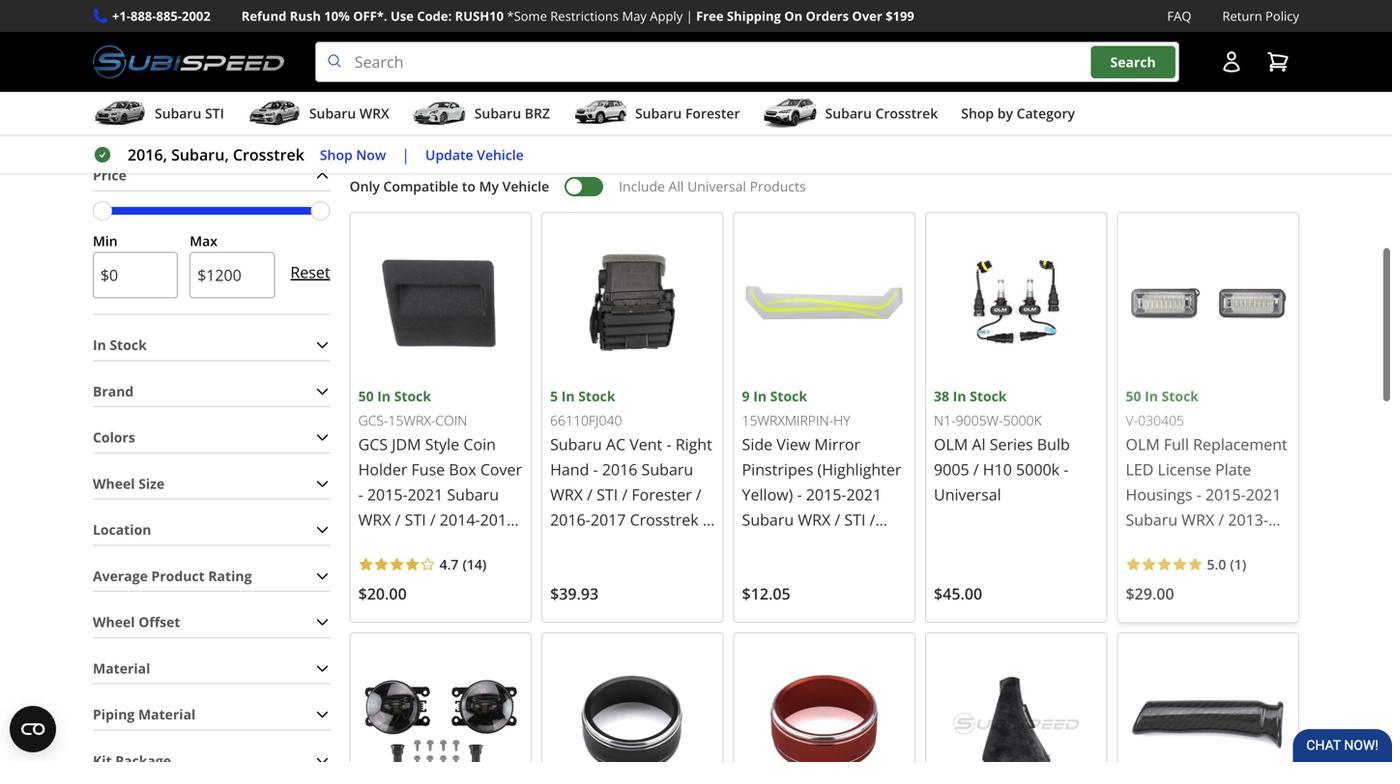 Task type: describe. For each thing, give the bounding box(es) containing it.
price
[[93, 166, 127, 184]]

coin
[[436, 411, 467, 429]]

subaru,
[[171, 144, 229, 165]]

( for 2016-
[[1230, 555, 1235, 573]]

$39.93
[[550, 583, 599, 604]]

impreza inside 5 in stock 66110fj040 subaru ac vent - right hand - 2016 subaru wrx / sti / forester / 2016-2017 crosstrek / 2015-2016 impreza
[[630, 534, 689, 555]]

subaru wrx
[[309, 104, 389, 122]]

size
[[138, 474, 165, 493]]

stock inside dropdown button
[[110, 336, 147, 354]]

license
[[1158, 459, 1212, 479]]

*some
[[507, 7, 547, 25]]

subaru sti
[[155, 104, 224, 122]]

2015- inside 50 in stock v-030405 olm full replacement led license plate housings - 2015-2021 subaru wrx / 2013- 2020 brz / 2014-2018 forester / 2016-2021 crosstrek / 2017-2020 impreza
[[1206, 484, 1246, 505]]

433
[[350, 136, 373, 154]]

wrx inside 50 in stock gcs-15wrx-coin gcs jdm style coin holder fuse box cover - 2015-2021 subaru wrx / sti / 2014-2018 forester / 2013-2017 crosstrek / 2017-2020 impreza
[[358, 509, 391, 530]]

+1-888-885-2002 link
[[112, 6, 211, 26]]

featured
[[755, 56, 852, 88]]

brand button
[[93, 377, 330, 406]]

stock for side view mirror pinstripes (highlighter yellow) - 2015-2021 subaru wrx / sti / 2013-2017 crosstrek
[[770, 387, 807, 405]]

minimum slider
[[93, 201, 112, 220]]

2014- for /
[[1208, 534, 1248, 555]]

subispeed cvt shifter boot (black) - 2015-2021 subaru wrx / 2015-2018 forester / 2015-2017 crosstrek image
[[934, 641, 1099, 762]]

jdms textured climate control knob covers (black) - 2015-2021 subaru wrx / sti / 2014-2018 forester / 2016-2021 crosstrek image
[[550, 641, 715, 762]]

code:
[[417, 7, 452, 25]]

$199
[[886, 7, 915, 25]]

subaru sti button
[[93, 96, 224, 135]]

led
[[1126, 459, 1154, 479]]

2017- for 2016-
[[1209, 584, 1249, 605]]

030405
[[1138, 411, 1185, 429]]

product
[[151, 567, 205, 585]]

38
[[934, 387, 950, 405]]

10%
[[324, 7, 350, 25]]

wheel for wheel size
[[93, 474, 135, 493]]

compatible
[[383, 177, 459, 195]]

piping
[[93, 705, 135, 723]]

view
[[777, 433, 811, 454]]

include all universal products
[[619, 177, 806, 195]]

888-
[[131, 7, 156, 25]]

faq link
[[1168, 6, 1192, 26]]

Min text field
[[93, 252, 178, 298]]

on
[[785, 7, 803, 25]]

5000k
[[1003, 411, 1042, 429]]

2018 for 2021
[[1248, 534, 1283, 555]]

1
[[1235, 555, 1242, 573]]

housings
[[1126, 484, 1193, 505]]

reset button
[[291, 249, 330, 296]]

wheel offset button
[[93, 607, 330, 637]]

subispeed logo image
[[93, 42, 284, 82]]

in for subaru ac vent - right hand - 2016 subaru wrx / sti / forester / 2016-2017 crosstrek / 2015-2016 impreza
[[562, 387, 575, 405]]

crosstrek inside dropdown button
[[876, 104, 938, 122]]

50 in stock v-030405 olm full replacement led license plate housings - 2015-2021 subaru wrx / 2013- 2020 brz / 2014-2018 forester / 2016-2021 crosstrek / 2017-2020 impreza
[[1126, 387, 1288, 630]]

in for olm full replacement led license plate housings - 2015-2021 subaru wrx / 2013- 2020 brz / 2014-2018 forester / 2016-2021 crosstrek / 2017-2020 impreza
[[1145, 387, 1159, 405]]

2020 for olm full replacement led license plate housings - 2015-2021 subaru wrx / 2013- 2020 brz / 2014-2018 forester / 2016-2021 crosstrek / 2017-2020 impreza
[[1249, 584, 1284, 605]]

forester inside 5 in stock 66110fj040 subaru ac vent - right hand - 2016 subaru wrx / sti / forester / 2016-2017 crosstrek / 2015-2016 impreza
[[632, 484, 692, 505]]

Max text field
[[190, 252, 275, 298]]

2 vertical spatial 2016
[[591, 534, 626, 555]]

crosstrek inside 5 in stock 66110fj040 subaru ac vent - right hand - 2016 subaru wrx / sti / forester / 2016-2017 crosstrek / 2015-2016 impreza
[[630, 509, 699, 530]]

now
[[356, 145, 386, 164]]

5 in stock 66110fj040 subaru ac vent - right hand - 2016 subaru wrx / sti / forester / 2016-2017 crosstrek / 2015-2016 impreza
[[550, 387, 713, 555]]

0 vertical spatial material
[[93, 659, 150, 677]]

side
[[742, 433, 773, 454]]

2017 inside 50 in stock gcs-15wrx-coin gcs jdm style coin holder fuse box cover - 2015-2021 subaru wrx / sti / 2014-2018 forester / 2013-2017 crosstrek / 2017-2020 impreza
[[473, 534, 508, 555]]

+1-888-885-2002
[[112, 7, 211, 25]]

pinstripes
[[742, 459, 814, 479]]

jdm
[[392, 433, 421, 454]]

- inside 9 in stock 15wrxmirpin-hy side view mirror pinstripes (highlighter yellow) - 2015-2021 subaru wrx / sti / 2013-2017 crosstrek
[[797, 484, 802, 505]]

stock for subaru ac vent - right hand - 2016 subaru wrx / sti / forester / 2016-2017 crosstrek / 2015-2016 impreza
[[578, 387, 616, 405]]

only
[[350, 177, 380, 195]]

38 in stock n1-9005w-5000k olm al series bulb 9005 / h10 5000k - universal
[[934, 387, 1070, 505]]

0 vertical spatial universal
[[688, 177, 747, 195]]

by
[[998, 104, 1013, 122]]

a subaru wrx thumbnail image image
[[247, 99, 302, 128]]

cover
[[480, 459, 522, 479]]

2013- inside 50 in stock v-030405 olm full replacement led license plate housings - 2015-2021 subaru wrx / 2013- 2020 brz / 2014-2018 forester / 2016-2021 crosstrek / 2017-2020 impreza
[[1228, 509, 1269, 530]]

sti inside 50 in stock gcs-15wrx-coin gcs jdm style coin holder fuse box cover - 2015-2021 subaru wrx / sti / 2014-2018 forester / 2013-2017 crosstrek / 2017-2020 impreza
[[405, 509, 426, 530]]

stock for olm al series bulb 9005 / h10 5000k - universal
[[970, 387, 1007, 405]]

2013- inside 9 in stock 15wrxmirpin-hy side view mirror pinstripes (highlighter yellow) - 2015-2021 subaru wrx / sti / 2013-2017 crosstrek
[[742, 534, 783, 555]]

gcs
[[358, 433, 388, 454]]

subaru up 433
[[309, 104, 356, 122]]

subaru inside 50 in stock gcs-15wrx-coin gcs jdm style coin holder fuse box cover - 2015-2021 subaru wrx / sti / 2014-2018 forester / 2013-2017 crosstrek / 2017-2020 impreza
[[447, 484, 499, 505]]

$45.00
[[934, 583, 983, 604]]

15wrxmirpin-
[[742, 411, 834, 429]]

ac
[[606, 433, 626, 454]]

4.7
[[440, 555, 459, 573]]

price button
[[93, 161, 330, 190]]

50 for gcs jdm style coin holder fuse box cover - 2015-2021 subaru wrx / sti / 2014-2018 forester / 2013-2017 crosstrek / 2017-2020 impreza
[[358, 387, 374, 405]]

button image
[[1220, 50, 1244, 74]]

olm al series bulb 9005 / h10 5000k - universal image
[[934, 220, 1099, 385]]

5
[[550, 387, 558, 405]]

piping material button
[[93, 700, 330, 729]]

in for side view mirror pinstripes (highlighter yellow) - 2015-2021 subaru wrx / sti / 2013-2017 crosstrek
[[754, 387, 767, 405]]

$29.00
[[1126, 583, 1175, 604]]

replacement
[[1193, 433, 1288, 454]]

50 in stock gcs-15wrx-coin gcs jdm style coin holder fuse box cover - 2015-2021 subaru wrx / sti / 2014-2018 forester / 2013-2017 crosstrek / 2017-2020 impreza
[[358, 387, 522, 605]]

subaru down shop 2016 subaru crosstrek featured products
[[635, 104, 682, 122]]

search input field
[[315, 42, 1180, 82]]

plate
[[1216, 459, 1252, 479]]

update vehicle button
[[426, 144, 524, 166]]

off*.
[[353, 7, 387, 25]]

location
[[93, 520, 151, 539]]

shop 2016 subaru crosstrek featured products
[[434, 56, 958, 88]]

2021 down the "plate"
[[1246, 484, 1282, 505]]

category
[[1017, 104, 1075, 122]]

433 results
[[350, 136, 422, 154]]

2016- inside 50 in stock v-030405 olm full replacement led license plate housings - 2015-2021 subaru wrx / 2013- 2020 brz / 2014-2018 forester / 2016-2021 crosstrek / 2017-2020 impreza
[[1200, 559, 1240, 580]]

0 horizontal spatial |
[[402, 144, 410, 165]]

2017- for 2013-
[[441, 559, 481, 580]]

average product rating
[[93, 567, 252, 585]]

wheel for wheel offset
[[93, 613, 135, 631]]

1 vertical spatial 2016
[[602, 459, 638, 479]]

2020 for gcs jdm style coin holder fuse box cover - 2015-2021 subaru wrx / sti / 2014-2018 forester / 2013-2017 crosstrek / 2017-2020 impreza
[[481, 559, 517, 580]]

shop now
[[320, 145, 386, 164]]

wrx inside 5 in stock 66110fj040 subaru ac vent - right hand - 2016 subaru wrx / sti / forester / 2016-2017 crosstrek / 2015-2016 impreza
[[550, 484, 583, 505]]

1 vertical spatial material
[[138, 705, 196, 723]]

66110fj040
[[550, 411, 622, 429]]

a subaru sti thumbnail image image
[[93, 99, 147, 128]]

return
[[1223, 7, 1263, 25]]

2021 right 5.0
[[1240, 559, 1276, 580]]

refund
[[242, 7, 287, 25]]

full
[[1164, 433, 1189, 454]]

1 vertical spatial vehicle
[[502, 177, 549, 195]]

2017 for 2013-
[[783, 534, 818, 555]]

subaru down vent
[[642, 459, 694, 479]]

material button
[[93, 654, 330, 683]]

olm full replacement led license plate housings - 2015-2021 subaru wrx / 2013-2020 brz / 2014-2018 forester / 2016-2021 crosstrek / 2017-2020 impreza image
[[1126, 220, 1291, 385]]

open widget image
[[10, 706, 56, 752]]

9 in stock 15wrxmirpin-hy side view mirror pinstripes (highlighter yellow) - 2015-2021 subaru wrx / sti / 2013-2017 crosstrek
[[742, 387, 902, 555]]

impreza for gcs jdm style coin holder fuse box cover - 2015-2021 subaru wrx / sti / 2014-2018 forester / 2013-2017 crosstrek / 2017-2020 impreza
[[358, 584, 417, 605]]

return policy
[[1223, 7, 1300, 25]]

colors
[[93, 428, 135, 446]]



Task type: locate. For each thing, give the bounding box(es) containing it.
2013-
[[1228, 509, 1269, 530], [432, 534, 473, 555], [742, 534, 783, 555]]

stock up '9005w-' on the right of the page
[[970, 387, 1007, 405]]

subaru
[[556, 56, 636, 88], [155, 104, 201, 122], [309, 104, 356, 122], [475, 104, 521, 122], [635, 104, 682, 122], [825, 104, 872, 122], [550, 433, 602, 454], [642, 459, 694, 479], [447, 484, 499, 505], [742, 509, 794, 530], [1126, 509, 1178, 530]]

vent
[[630, 433, 663, 454]]

1 vertical spatial 2020
[[481, 559, 517, 580]]

impreza inside 50 in stock gcs-15wrx-coin gcs jdm style coin holder fuse box cover - 2015-2021 subaru wrx / sti / 2014-2018 forester / 2013-2017 crosstrek / 2017-2020 impreza
[[358, 584, 417, 605]]

vehicle up the my
[[477, 145, 524, 164]]

0 horizontal spatial )
[[482, 555, 487, 573]]

2016
[[497, 56, 550, 88], [602, 459, 638, 479], [591, 534, 626, 555]]

series
[[990, 433, 1033, 454]]

2 ( from the left
[[1230, 555, 1235, 573]]

stock inside 50 in stock v-030405 olm full replacement led license plate housings - 2015-2021 subaru wrx / 2013- 2020 brz / 2014-2018 forester / 2016-2021 crosstrek / 2017-2020 impreza
[[1162, 387, 1199, 405]]

0 horizontal spatial 2016-
[[550, 509, 591, 530]]

2 horizontal spatial 2013-
[[1228, 509, 1269, 530]]

subaru inside 50 in stock v-030405 olm full replacement led license plate housings - 2015-2021 subaru wrx / 2013- 2020 brz / 2014-2018 forester / 2016-2021 crosstrek / 2017-2020 impreza
[[1126, 509, 1178, 530]]

only compatible to my vehicle
[[350, 177, 549, 195]]

1 horizontal spatial universal
[[934, 484, 1001, 505]]

fuse
[[411, 459, 445, 479]]

in inside 38 in stock n1-9005w-5000k olm al series bulb 9005 / h10 5000k - universal
[[953, 387, 967, 405]]

0 horizontal spatial 2013-
[[432, 534, 473, 555]]

brz inside 50 in stock v-030405 olm full replacement led license plate housings - 2015-2021 subaru wrx / 2013- 2020 brz / 2014-2018 forester / 2016-2021 crosstrek / 2017-2020 impreza
[[1166, 534, 1194, 555]]

sti
[[205, 104, 224, 122], [597, 484, 618, 505], [405, 509, 426, 530], [845, 509, 866, 530]]

1 horizontal spatial 2020
[[1126, 534, 1162, 555]]

min
[[93, 231, 118, 250]]

subaru down housings
[[1126, 509, 1178, 530]]

0 vertical spatial 2018
[[480, 509, 516, 530]]

( right 4.7
[[463, 555, 467, 573]]

material up piping
[[93, 659, 150, 677]]

stock up 15wrx-
[[394, 387, 431, 405]]

in stock
[[93, 336, 147, 354]]

- down bulb
[[1064, 459, 1069, 479]]

2016- inside 5 in stock 66110fj040 subaru ac vent - right hand - 2016 subaru wrx / sti / forester / 2016-2017 crosstrek / 2015-2016 impreza
[[550, 509, 591, 530]]

in up gcs-
[[377, 387, 391, 405]]

in right 9
[[754, 387, 767, 405]]

1 horizontal spatial brz
[[1166, 534, 1194, 555]]

0 vertical spatial 2014-
[[440, 509, 480, 530]]

orders
[[806, 7, 849, 25]]

gcs jdm style coin holder fuse box cover - 2015-2021 subaru wrx / sti / 2014-2018 forester / 2013-2017 crosstrek / 2017-2020 impreza image
[[358, 220, 523, 385]]

1 vertical spatial shop
[[961, 104, 994, 122]]

bulb
[[1037, 433, 1070, 454]]

1 vertical spatial universal
[[934, 484, 1001, 505]]

2015- down "(highlighter"
[[806, 484, 847, 505]]

2017- inside 50 in stock v-030405 olm full replacement led license plate housings - 2015-2021 subaru wrx / 2013- 2020 brz / 2014-2018 forester / 2016-2021 crosstrek / 2017-2020 impreza
[[1209, 584, 1249, 605]]

maximum slider
[[311, 201, 330, 220]]

1 ) from the left
[[482, 555, 487, 573]]

forester inside dropdown button
[[686, 104, 740, 122]]

in inside in stock dropdown button
[[93, 336, 106, 354]]

9005
[[934, 459, 970, 479]]

- inside 50 in stock gcs-15wrx-coin gcs jdm style coin holder fuse box cover - 2015-2021 subaru wrx / sti / 2014-2018 forester / 2013-2017 crosstrek / 2017-2020 impreza
[[358, 484, 363, 505]]

1 vertical spatial 2018
[[1248, 534, 1283, 555]]

shop for shop now
[[320, 145, 353, 164]]

search button
[[1091, 46, 1176, 78]]

forester up $29.00
[[1126, 559, 1186, 580]]

5.0 ( 1 )
[[1207, 555, 1247, 573]]

crosstrek inside 9 in stock 15wrxmirpin-hy side view mirror pinstripes (highlighter yellow) - 2015-2021 subaru wrx / sti / 2013-2017 crosstrek
[[822, 534, 891, 555]]

h10
[[983, 459, 1012, 479]]

0 horizontal spatial 2014-
[[440, 509, 480, 530]]

$12.05
[[742, 583, 791, 604]]

shop by category
[[961, 104, 1075, 122]]

piping material
[[93, 705, 196, 723]]

restrictions
[[550, 7, 619, 25]]

shop left by
[[961, 104, 994, 122]]

stock up 030405
[[1162, 387, 1199, 405]]

my
[[479, 177, 499, 195]]

shop for shop 2016 subaru crosstrek featured products
[[434, 56, 491, 88]]

- right yellow)
[[797, 484, 802, 505]]

brz inside dropdown button
[[525, 104, 550, 122]]

1 horizontal spatial 50
[[1126, 387, 1142, 405]]

0 horizontal spatial 2017
[[473, 534, 508, 555]]

2 ) from the left
[[1242, 555, 1247, 573]]

2020
[[1126, 534, 1162, 555], [481, 559, 517, 580], [1249, 584, 1284, 605]]

| left free
[[686, 7, 693, 25]]

2021 inside 9 in stock 15wrxmirpin-hy side view mirror pinstripes (highlighter yellow) - 2015-2021 subaru wrx / sti / 2013-2017 crosstrek
[[847, 484, 882, 505]]

rush10
[[455, 7, 504, 25]]

2002
[[182, 7, 211, 25]]

- down holder
[[358, 484, 363, 505]]

0 horizontal spatial olm
[[934, 433, 968, 454]]

stock inside 5 in stock 66110fj040 subaru ac vent - right hand - 2016 subaru wrx / sti / forester / 2016-2017 crosstrek / 2015-2016 impreza
[[578, 387, 616, 405]]

forester inside 50 in stock v-030405 olm full replacement led license plate housings - 2015-2021 subaru wrx / 2013- 2020 brz / 2014-2018 forester / 2016-2021 crosstrek / 2017-2020 impreza
[[1126, 559, 1186, 580]]

brz left a subaru forester thumbnail image at left top
[[525, 104, 550, 122]]

stock up 15wrxmirpin-
[[770, 387, 807, 405]]

hy
[[834, 411, 851, 429]]

wrx inside 50 in stock v-030405 olm full replacement led license plate housings - 2015-2021 subaru wrx / 2013- 2020 brz / 2014-2018 forester / 2016-2021 crosstrek / 2017-2020 impreza
[[1182, 509, 1215, 530]]

0 vertical spatial brz
[[525, 104, 550, 122]]

1 vertical spatial impreza
[[358, 584, 417, 605]]

- right vent
[[667, 433, 672, 454]]

material right piping
[[138, 705, 196, 723]]

gcs-
[[358, 411, 388, 429]]

sti down fuse
[[405, 509, 426, 530]]

in inside 50 in stock gcs-15wrx-coin gcs jdm style coin holder fuse box cover - 2015-2021 subaru wrx / sti / 2014-2018 forester / 2013-2017 crosstrek / 2017-2020 impreza
[[377, 387, 391, 405]]

2017- inside 50 in stock gcs-15wrx-coin gcs jdm style coin holder fuse box cover - 2015-2021 subaru wrx / sti / 2014-2018 forester / 2013-2017 crosstrek / 2017-2020 impreza
[[441, 559, 481, 580]]

2017-
[[441, 559, 481, 580], [1209, 584, 1249, 605]]

sti inside 9 in stock 15wrxmirpin-hy side view mirror pinstripes (highlighter yellow) - 2015-2021 subaru wrx / sti / 2013-2017 crosstrek
[[845, 509, 866, 530]]

2 vertical spatial 2020
[[1249, 584, 1284, 605]]

subaru down 66110fj040 on the bottom left of page
[[550, 433, 602, 454]]

olm inside 38 in stock n1-9005w-5000k olm al series bulb 9005 / h10 5000k - universal
[[934, 433, 968, 454]]

wrx inside 9 in stock 15wrxmirpin-hy side view mirror pinstripes (highlighter yellow) - 2015-2021 subaru wrx / sti / 2013-2017 crosstrek
[[798, 509, 831, 530]]

9
[[742, 387, 750, 405]]

shop now link
[[320, 144, 386, 166]]

in inside 5 in stock 66110fj040 subaru ac vent - right hand - 2016 subaru wrx / sti / forester / 2016-2017 crosstrek / 2015-2016 impreza
[[562, 387, 575, 405]]

2013- up $12.05
[[742, 534, 783, 555]]

free
[[696, 7, 724, 25]]

15wrx-
[[388, 411, 436, 429]]

olm down n1-
[[934, 433, 968, 454]]

2021 down "(highlighter"
[[847, 484, 882, 505]]

a subaru crosstrek thumbnail image image
[[763, 99, 818, 128]]

2016, subaru, crosstrek
[[128, 144, 304, 165]]

wrx down hand
[[550, 484, 583, 505]]

- right hand
[[593, 459, 598, 479]]

( right 5.0
[[1230, 555, 1235, 573]]

forester down shop 2016 subaru crosstrek featured products
[[686, 104, 740, 122]]

wrx inside dropdown button
[[360, 104, 389, 122]]

shop inside dropdown button
[[961, 104, 994, 122]]

side view mirror pinstripes (highlighter yellow) - 2015-2021 subaru wrx / sti / 2013-2017 crosstrek image
[[742, 220, 907, 385]]

0 vertical spatial 2016-
[[550, 509, 591, 530]]

1 horizontal spatial 2018
[[1248, 534, 1283, 555]]

search
[[1111, 53, 1156, 71]]

results
[[376, 136, 422, 154]]

2 horizontal spatial shop
[[961, 104, 994, 122]]

1 ( from the left
[[463, 555, 467, 573]]

subaru brz
[[475, 104, 550, 122]]

2 horizontal spatial 2017
[[783, 534, 818, 555]]

2018
[[480, 509, 516, 530], [1248, 534, 1283, 555]]

style
[[425, 433, 460, 454]]

1 horizontal spatial 2017
[[591, 509, 626, 530]]

2016 up subaru brz
[[497, 56, 550, 88]]

2015- inside 5 in stock 66110fj040 subaru ac vent - right hand - 2016 subaru wrx / sti / forester / 2016-2017 crosstrek / 2015-2016 impreza
[[550, 534, 591, 555]]

2017 inside 9 in stock 15wrxmirpin-hy side view mirror pinstripes (highlighter yellow) - 2015-2021 subaru wrx / sti / 2013-2017 crosstrek
[[783, 534, 818, 555]]

9005w-
[[956, 411, 1003, 429]]

may
[[622, 7, 647, 25]]

in right 5
[[562, 387, 575, 405]]

5000k
[[1016, 459, 1060, 479]]

1 horizontal spatial impreza
[[630, 534, 689, 555]]

0 vertical spatial vehicle
[[477, 145, 524, 164]]

) for 2017
[[482, 555, 487, 573]]

shop for shop by category
[[961, 104, 994, 122]]

1 horizontal spatial (
[[1230, 555, 1235, 573]]

2017 for 2016-
[[591, 509, 626, 530]]

0 horizontal spatial (
[[463, 555, 467, 573]]

2015- down the "plate"
[[1206, 484, 1246, 505]]

stock up 66110fj040 on the bottom left of page
[[578, 387, 616, 405]]

brz left 5.0
[[1166, 534, 1194, 555]]

impreza for olm full replacement led license plate housings - 2015-2021 subaru wrx / 2013- 2020 brz / 2014-2018 forester / 2016-2021 crosstrek / 2017-2020 impreza
[[1126, 609, 1185, 630]]

box
[[449, 459, 476, 479]]

2016-
[[550, 509, 591, 530], [1200, 559, 1240, 580]]

wrx down pinstripes
[[798, 509, 831, 530]]

n1-
[[934, 411, 956, 429]]

return policy link
[[1223, 6, 1300, 26]]

in right '38' at the bottom right
[[953, 387, 967, 405]]

2 vertical spatial impreza
[[1126, 609, 1185, 630]]

subaru up update vehicle
[[475, 104, 521, 122]]

2013- up 4.7
[[432, 534, 473, 555]]

sort
[[1098, 136, 1125, 154]]

subaru inside 9 in stock 15wrxmirpin-hy side view mirror pinstripes (highlighter yellow) - 2015-2021 subaru wrx / sti / 2013-2017 crosstrek
[[742, 509, 794, 530]]

olm up led
[[1126, 433, 1160, 454]]

5.0
[[1207, 555, 1227, 573]]

2 vertical spatial shop
[[320, 145, 353, 164]]

subaru down box
[[447, 484, 499, 505]]

0 horizontal spatial impreza
[[358, 584, 417, 605]]

2017 inside 5 in stock 66110fj040 subaru ac vent - right hand - 2016 subaru wrx / sti / forester / 2016-2017 crosstrek / 2015-2016 impreza
[[591, 509, 626, 530]]

forester inside 50 in stock gcs-15wrx-coin gcs jdm style coin holder fuse box cover - 2015-2021 subaru wrx / sti / 2014-2018 forester / 2013-2017 crosstrek / 2017-2020 impreza
[[358, 534, 419, 555]]

over
[[852, 7, 883, 25]]

2018 inside 50 in stock v-030405 olm full replacement led license plate housings - 2015-2021 subaru wrx / 2013- 2020 brz / 2014-2018 forester / 2016-2021 crosstrek / 2017-2020 impreza
[[1248, 534, 1283, 555]]

in inside 9 in stock 15wrxmirpin-hy side view mirror pinstripes (highlighter yellow) - 2015-2021 subaru wrx / sti / 2013-2017 crosstrek
[[754, 387, 767, 405]]

stock inside 9 in stock 15wrxmirpin-hy side view mirror pinstripes (highlighter yellow) - 2015-2021 subaru wrx / sti / 2013-2017 crosstrek
[[770, 387, 807, 405]]

2014- up "4.7 ( 14 )"
[[440, 509, 480, 530]]

stock for gcs jdm style coin holder fuse box cover - 2015-2021 subaru wrx / sti / 2014-2018 forester / 2013-2017 crosstrek / 2017-2020 impreza
[[394, 387, 431, 405]]

sti inside dropdown button
[[205, 104, 224, 122]]

subaru crosstrek
[[825, 104, 938, 122]]

50 up gcs-
[[358, 387, 374, 405]]

/ inside 38 in stock n1-9005w-5000k olm al series bulb 9005 / h10 5000k - universal
[[974, 459, 979, 479]]

1 horizontal spatial 2017-
[[1209, 584, 1249, 605]]

1 vertical spatial 2017-
[[1209, 584, 1249, 605]]

2013- inside 50 in stock gcs-15wrx-coin gcs jdm style coin holder fuse box cover - 2015-2021 subaru wrx / sti / 2014-2018 forester / 2013-2017 crosstrek / 2017-2020 impreza
[[432, 534, 473, 555]]

1 horizontal spatial 2014-
[[1208, 534, 1248, 555]]

subaru up subaru,
[[155, 104, 201, 122]]

2018 for 2017
[[480, 509, 516, 530]]

0 horizontal spatial universal
[[688, 177, 747, 195]]

stock inside 38 in stock n1-9005w-5000k olm al series bulb 9005 / h10 5000k - universal
[[970, 387, 1007, 405]]

olm inside 50 in stock v-030405 olm full replacement led license plate housings - 2015-2021 subaru wrx / 2013- 2020 brz / 2014-2018 forester / 2016-2021 crosstrek / 2017-2020 impreza
[[1126, 433, 1160, 454]]

average
[[93, 567, 148, 585]]

1 horizontal spatial )
[[1242, 555, 1247, 573]]

universal down 9005
[[934, 484, 1001, 505]]

shop left now
[[320, 145, 353, 164]]

50 inside 50 in stock v-030405 olm full replacement led license plate housings - 2015-2021 subaru wrx / 2013- 2020 brz / 2014-2018 forester / 2016-2021 crosstrek / 2017-2020 impreza
[[1126, 387, 1142, 405]]

hand
[[550, 459, 589, 479]]

2014- for subaru
[[440, 509, 480, 530]]

2015- inside 9 in stock 15wrxmirpin-hy side view mirror pinstripes (highlighter yellow) - 2015-2021 subaru wrx / sti / 2013-2017 crosstrek
[[806, 484, 847, 505]]

forester down vent
[[632, 484, 692, 505]]

1 50 from the left
[[358, 387, 374, 405]]

0 vertical spatial 2020
[[1126, 534, 1162, 555]]

0 vertical spatial |
[[686, 7, 693, 25]]

2018 right 1
[[1248, 534, 1283, 555]]

1 horizontal spatial 2013-
[[742, 534, 783, 555]]

jdms textured climate control knob covers (red) - 2015-2021 subaru wrx / sti / 2014-2018 forester / 2016-2021 crosstrek image
[[742, 641, 907, 762]]

subaru right a subaru crosstrek thumbnail image at the right
[[825, 104, 872, 122]]

subaru down yellow)
[[742, 509, 794, 530]]

2 olm from the left
[[1126, 433, 1160, 454]]

- inside 38 in stock n1-9005w-5000k olm al series bulb 9005 / h10 5000k - universal
[[1064, 459, 1069, 479]]

wrx
[[360, 104, 389, 122], [550, 484, 583, 505], [358, 509, 391, 530], [798, 509, 831, 530], [1182, 509, 1215, 530]]

) right 4.7
[[482, 555, 487, 573]]

in for gcs jdm style coin holder fuse box cover - 2015-2021 subaru wrx / sti / 2014-2018 forester / 2013-2017 crosstrek / 2017-2020 impreza
[[377, 387, 391, 405]]

in up 030405
[[1145, 387, 1159, 405]]

50 for olm full replacement led license plate housings - 2015-2021 subaru wrx / 2013- 2020 brz / 2014-2018 forester / 2016-2021 crosstrek / 2017-2020 impreza
[[1126, 387, 1142, 405]]

) for 2021
[[1242, 555, 1247, 573]]

a subaru brz thumbnail image image
[[413, 99, 467, 128]]

1 vertical spatial 2016-
[[1200, 559, 1240, 580]]

2018 inside 50 in stock gcs-15wrx-coin gcs jdm style coin holder fuse box cover - 2015-2021 subaru wrx / sti / 2014-2018 forester / 2013-2017 crosstrek / 2017-2020 impreza
[[480, 509, 516, 530]]

material
[[93, 659, 150, 677], [138, 705, 196, 723]]

impreza inside 50 in stock v-030405 olm full replacement led license plate housings - 2015-2021 subaru wrx / 2013- 2020 brz / 2014-2018 forester / 2016-2021 crosstrek / 2017-2020 impreza
[[1126, 609, 1185, 630]]

wheel offset
[[93, 613, 180, 631]]

0 horizontal spatial 50
[[358, 387, 374, 405]]

forester up the $20.00
[[358, 534, 419, 555]]

sti up 2016, subaru, crosstrek
[[205, 104, 224, 122]]

universal right the all
[[688, 177, 747, 195]]

) right 5.0
[[1242, 555, 1247, 573]]

sti down ac
[[597, 484, 618, 505]]

2014- inside 50 in stock v-030405 olm full replacement led license plate housings - 2015-2021 subaru wrx / 2013- 2020 brz / 2014-2018 forester / 2016-2021 crosstrek / 2017-2020 impreza
[[1208, 534, 1248, 555]]

vehicle inside button
[[477, 145, 524, 164]]

0 horizontal spatial shop
[[320, 145, 353, 164]]

yellow)
[[742, 484, 793, 505]]

brz
[[525, 104, 550, 122], [1166, 534, 1194, 555]]

wrx up 433 results on the top
[[360, 104, 389, 122]]

2017 up $12.05
[[783, 534, 818, 555]]

stock inside 50 in stock gcs-15wrx-coin gcs jdm style coin holder fuse box cover - 2015-2021 subaru wrx / sti / 2014-2018 forester / 2013-2017 crosstrek / 2017-2020 impreza
[[394, 387, 431, 405]]

location button
[[93, 515, 330, 545]]

by:
[[1129, 136, 1149, 154]]

1 vertical spatial 2014-
[[1208, 534, 1248, 555]]

0 vertical spatial wheel
[[93, 474, 135, 493]]

update
[[426, 145, 473, 164]]

2016 up $39.93
[[591, 534, 626, 555]]

stock up brand at the bottom left
[[110, 336, 147, 354]]

2021 inside 50 in stock gcs-15wrx-coin gcs jdm style coin holder fuse box cover - 2015-2021 subaru wrx / sti / 2014-2018 forester / 2013-2017 crosstrek / 2017-2020 impreza
[[408, 484, 443, 505]]

50 inside 50 in stock gcs-15wrx-coin gcs jdm style coin holder fuse box cover - 2015-2021 subaru wrx / sti / 2014-2018 forester / 2013-2017 crosstrek / 2017-2020 impreza
[[358, 387, 374, 405]]

2014- down the "plate"
[[1208, 534, 1248, 555]]

50
[[358, 387, 374, 405], [1126, 387, 1142, 405]]

right
[[676, 433, 713, 454]]

1 vertical spatial |
[[402, 144, 410, 165]]

| right now
[[402, 144, 410, 165]]

2017 down ac
[[591, 509, 626, 530]]

1 vertical spatial wheel
[[93, 613, 135, 631]]

2015- up $39.93
[[550, 534, 591, 555]]

- inside 50 in stock v-030405 olm full replacement led license plate housings - 2015-2021 subaru wrx / 2013- 2020 brz / 2014-2018 forester / 2016-2021 crosstrek / 2017-2020 impreza
[[1197, 484, 1202, 505]]

|
[[686, 7, 693, 25], [402, 144, 410, 165]]

2015- inside 50 in stock gcs-15wrx-coin gcs jdm style coin holder fuse box cover - 2015-2021 subaru wrx / sti / 2014-2018 forester / 2013-2017 crosstrek / 2017-2020 impreza
[[367, 484, 408, 505]]

sti inside 5 in stock 66110fj040 subaru ac vent - right hand - 2016 subaru wrx / sti / forester / 2016-2017 crosstrek / 2015-2016 impreza
[[597, 484, 618, 505]]

wheel size button
[[93, 469, 330, 499]]

subaru ac vent - right hand - 2016 subaru wrx / sti / forester / 2016-2017 crosstrek / 2015-2016 impreza image
[[550, 220, 715, 385]]

/
[[974, 459, 979, 479], [587, 484, 593, 505], [622, 484, 628, 505], [696, 484, 702, 505], [395, 509, 401, 530], [430, 509, 436, 530], [835, 509, 841, 530], [870, 509, 876, 530], [703, 509, 709, 530], [1219, 509, 1224, 530], [423, 534, 428, 555], [1198, 534, 1204, 555], [431, 559, 437, 580], [1190, 559, 1196, 580], [1199, 584, 1205, 605]]

0 horizontal spatial 2020
[[481, 559, 517, 580]]

2 horizontal spatial 2020
[[1249, 584, 1284, 605]]

a subaru forester thumbnail image image
[[573, 99, 628, 128]]

2 horizontal spatial impreza
[[1126, 609, 1185, 630]]

1 wheel from the top
[[93, 474, 135, 493]]

stock for olm full replacement led license plate housings - 2015-2021 subaru wrx / 2013- 2020 brz / 2014-2018 forester / 2016-2021 crosstrek / 2017-2020 impreza
[[1162, 387, 1199, 405]]

0 vertical spatial impreza
[[630, 534, 689, 555]]

2014-
[[440, 509, 480, 530], [1208, 534, 1248, 555]]

2013- up 1
[[1228, 509, 1269, 530]]

rush
[[290, 7, 321, 25]]

wheel left offset
[[93, 613, 135, 631]]

-
[[667, 433, 672, 454], [593, 459, 598, 479], [1064, 459, 1069, 479], [358, 484, 363, 505], [797, 484, 802, 505], [1197, 484, 1202, 505]]

0 vertical spatial 2017-
[[441, 559, 481, 580]]

2018 down cover
[[480, 509, 516, 530]]

1 horizontal spatial shop
[[434, 56, 491, 88]]

2017 up the 14
[[473, 534, 508, 555]]

50 up v-
[[1126, 387, 1142, 405]]

2015- down holder
[[367, 484, 408, 505]]

policy
[[1266, 7, 1300, 25]]

1 horizontal spatial |
[[686, 7, 693, 25]]

1 olm from the left
[[934, 433, 968, 454]]

vehicle right the my
[[502, 177, 549, 195]]

0 vertical spatial shop
[[434, 56, 491, 88]]

0 horizontal spatial brz
[[525, 104, 550, 122]]

2 wheel from the top
[[93, 613, 135, 631]]

colors button
[[93, 423, 330, 452]]

in up brand at the bottom left
[[93, 336, 106, 354]]

olm carbon fiber oe style ebrake handle - 2015-2021 subaru wrx / sti / 2014-2018 forester / 2016-2017 crosstrek / 2013-2016 scion fr-s / 2013-2020 subaru brz / 2017-2019 toyota 86 image
[[1126, 641, 1291, 762]]

0 horizontal spatial 2017-
[[441, 559, 481, 580]]

wrx down housings
[[1182, 509, 1215, 530]]

crosstrek inside 50 in stock gcs-15wrx-coin gcs jdm style coin holder fuse box cover - 2015-2021 subaru wrx / sti / 2014-2018 forester / 2013-2017 crosstrek / 2017-2020 impreza
[[358, 559, 427, 580]]

0 vertical spatial 2016
[[497, 56, 550, 88]]

reset
[[291, 262, 330, 283]]

subaru up a subaru forester thumbnail image at left top
[[556, 56, 636, 88]]

wrx down holder
[[358, 509, 391, 530]]

2021 down fuse
[[408, 484, 443, 505]]

1 horizontal spatial olm
[[1126, 433, 1160, 454]]

include
[[619, 177, 665, 195]]

- down the 'license'
[[1197, 484, 1202, 505]]

0 horizontal spatial 2018
[[480, 509, 516, 530]]

in for olm al series bulb 9005 / h10 5000k - universal
[[953, 387, 967, 405]]

( for 2013-
[[463, 555, 467, 573]]

2014- inside 50 in stock gcs-15wrx-coin gcs jdm style coin holder fuse box cover - 2015-2021 subaru wrx / sti / 2014-2018 forester / 2013-2017 crosstrek / 2017-2020 impreza
[[440, 509, 480, 530]]

crosstrek inside 50 in stock v-030405 olm full replacement led license plate housings - 2015-2021 subaru wrx / 2013- 2020 brz / 2014-2018 forester / 2016-2021 crosstrek / 2017-2020 impreza
[[1126, 584, 1195, 605]]

2016 down ac
[[602, 459, 638, 479]]

sort by:
[[1098, 136, 1149, 154]]

2020 inside 50 in stock gcs-15wrx-coin gcs jdm style coin holder fuse box cover - 2015-2021 subaru wrx / sti / 2014-2018 forester / 2013-2017 crosstrek / 2017-2020 impreza
[[481, 559, 517, 580]]

v-
[[1126, 411, 1138, 429]]

2017
[[591, 509, 626, 530], [473, 534, 508, 555], [783, 534, 818, 555]]

wheel left size
[[93, 474, 135, 493]]

1 horizontal spatial 2016-
[[1200, 559, 1240, 580]]

2 50 from the left
[[1126, 387, 1142, 405]]

sti down "(highlighter"
[[845, 509, 866, 530]]

$20.00
[[358, 583, 407, 604]]

shop up a subaru brz thumbnail image at the top left
[[434, 56, 491, 88]]

olm nightseeker led fog lights - 2015-2021 subaru wrx / sti / 2013-2017 crosstrek / 2014-2018 forester 2013-2016 scion fr-s / 2013-2020 subaru brz / 2017-2019 toyota 86 image
[[358, 641, 523, 762]]

use
[[391, 7, 414, 25]]

wheel
[[93, 474, 135, 493], [93, 613, 135, 631]]

holder
[[358, 459, 407, 479]]

2021
[[408, 484, 443, 505], [847, 484, 882, 505], [1246, 484, 1282, 505], [1240, 559, 1276, 580]]

in inside 50 in stock v-030405 olm full replacement led license plate housings - 2015-2021 subaru wrx / 2013- 2020 brz / 2014-2018 forester / 2016-2021 crosstrek / 2017-2020 impreza
[[1145, 387, 1159, 405]]

shipping
[[727, 7, 781, 25]]

universal inside 38 in stock n1-9005w-5000k olm al series bulb 9005 / h10 5000k - universal
[[934, 484, 1001, 505]]

1 vertical spatial brz
[[1166, 534, 1194, 555]]



Task type: vqa. For each thing, say whether or not it's contained in the screenshot.
the top 2014-
yes



